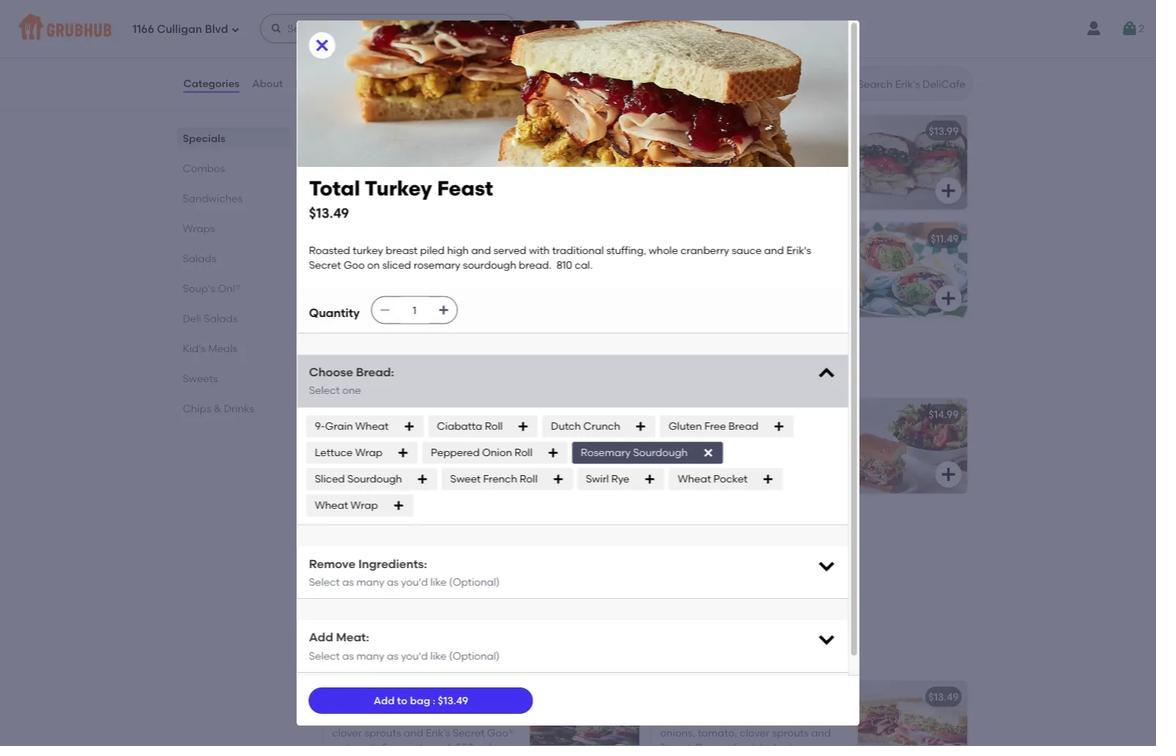 Task type: describe. For each thing, give the bounding box(es) containing it.
sandwich inside a whole sandwich with character, a bag of chips and a canned soda or bottled water.
[[374, 537, 423, 549]]

& inside sandwiches classic, warm & veggie.
[[383, 652, 390, 662]]

lunch
[[355, 516, 385, 528]]

hot
[[710, 160, 726, 173]]

clover inside turkey, avocado, onions, tomato, clover sprouts and erik's secret goo® on hearty 9-grain bread. 550 cal.
[[332, 727, 362, 739]]

whole sandwich with character with a cup of soup or house salad or deli salad.
[[332, 429, 512, 471]]

chicken breast, bacon, pepper jack, avocado, hot cherry peppers, red bell peppers, onions, tomato, lettuce and jalapeno ranch on a peppered onion roll. served warm.
[[660, 145, 841, 217]]

on inside chicken breast, bacon, pepper jack, avocado, hot cherry peppers, red bell peppers, onions, tomato, lettuce and jalapeno ranch on a peppered onion roll. served warm.
[[760, 190, 773, 202]]

0 vertical spatial bread.
[[388, 205, 421, 217]]

0 vertical spatial breast
[[409, 145, 441, 158]]

1 horizontal spatial peppers,
[[762, 160, 806, 173]]

pomegranate
[[423, 283, 492, 295]]

kid's
[[183, 342, 206, 354]]

total for total turkey feast $13.49
[[309, 176, 360, 201]]

0 horizontal spatial sourdough
[[332, 205, 386, 217]]

deli salads
[[183, 312, 237, 324]]

sourdough for sliced sourdough
[[347, 473, 402, 485]]

turkey for total turkey feast $13.49
[[364, 176, 432, 201]]

house for sandwich
[[738, 444, 768, 456]]

1 vertical spatial sliced
[[382, 259, 411, 271]]

Search Erik's DeliCafe search field
[[856, 77, 968, 91]]

sandwiches classic, warm & veggie.
[[320, 631, 424, 662]]

french
[[483, 473, 517, 485]]

0 vertical spatial sauce
[[415, 175, 445, 187]]

search icon image
[[834, 75, 852, 92]]

progress
[[378, 691, 421, 704]]

1 vertical spatial roasted
[[309, 244, 350, 257]]

ham,
[[660, 712, 687, 724]]

1 horizontal spatial stuffing,
[[606, 244, 646, 257]]

2 button
[[1121, 15, 1145, 42]]

soup for cup
[[375, 444, 399, 456]]

kid's meals tab
[[183, 341, 285, 356]]

and inside chicken breast, bacon, pepper jack, avocado, hot cherry peppers, red bell peppers, onions, tomato, lettuce and jalapeno ranch on a peppered onion roll. served warm.
[[660, 190, 680, 202]]

tomato, inside turkey, avocado, onions, tomato, clover sprouts and erik's secret goo® on hearty 9-grain bread. 550 cal.
[[456, 712, 495, 724]]

meat:
[[336, 630, 369, 645]]

pilgrim's
[[332, 691, 375, 704]]

1 vertical spatial bread.
[[519, 259, 551, 271]]

limited
[[344, 85, 373, 96]]

0 horizontal spatial traditional
[[391, 160, 443, 173]]

0 vertical spatial cranberry
[[364, 175, 413, 187]]

grain
[[325, 420, 353, 433]]

whole
[[332, 429, 364, 441]]

chips & drinks
[[183, 402, 254, 414]]

pilgrim's progress image
[[530, 681, 640, 746]]

honey
[[332, 268, 362, 280]]

1 vertical spatial whole
[[648, 244, 678, 257]]

sprouts inside ham, turkey and monterey jack with onions, tomato, clover sprouts and secret goo on fresh bak
[[772, 727, 809, 739]]

svg image inside 2 button
[[1121, 20, 1139, 37]]

avocado, inside turkey, avocado, onions, tomato, clover sprouts and erik's secret goo® on hearty 9-grain bread. 550 cal.
[[369, 712, 416, 724]]

ranch
[[729, 190, 758, 202]]

combos tab
[[183, 160, 285, 176]]

character,
[[448, 537, 502, 549]]

1 vertical spatial peppers,
[[680, 175, 724, 187]]

cherry
[[728, 160, 760, 173]]

550
[[456, 742, 474, 746]]

water.
[[371, 566, 401, 579]]

half for half sandwich combo
[[660, 408, 681, 421]]

sliced
[[315, 473, 345, 485]]

salad for half sandwich combo
[[770, 444, 798, 456]]

about button
[[251, 57, 284, 110]]

select for add
[[309, 650, 340, 662]]

soup for bowl
[[699, 444, 723, 456]]

arcadian
[[332, 253, 378, 265]]

canned
[[427, 551, 466, 564]]

0 vertical spatial wheat
[[355, 420, 388, 433]]

warm
[[355, 652, 381, 662]]

combos for combos
[[183, 162, 225, 174]]

chicken inside chicken breast, bacon, pepper jack, avocado, hot cherry peppers, red bell peppers, onions, tomato, lettuce and jalapeno ranch on a peppered onion roll. served warm.
[[660, 145, 701, 158]]

1 horizontal spatial high
[[470, 145, 492, 158]]

1 vertical spatial turkey
[[352, 244, 383, 257]]

wheat for wheat wrap
[[315, 499, 348, 512]]

deli for half sandwich with character with a bowl of soup or house salad or deli salad.
[[813, 444, 831, 456]]

one
[[342, 384, 361, 397]]

vegan market wrap image
[[858, 222, 968, 317]]

a
[[332, 537, 339, 549]]

9-grain wheat
[[315, 420, 388, 433]]

bag lunch
[[332, 516, 385, 528]]

ham, turkey and monterey jack with onions, tomato, clover sprouts and secret goo on fresh bak
[[660, 712, 838, 746]]

$13.99
[[929, 124, 959, 137]]

specials for specials for a limited time only.
[[320, 65, 386, 83]]

deli
[[183, 312, 201, 324]]

cal. inside turkey, avocado, onions, tomato, clover sprouts and erik's secret goo® on hearty 9-grain bread. 550 cal.
[[477, 742, 494, 746]]

sweet beet salad image
[[530, 222, 640, 317]]

jalapeno
[[682, 190, 726, 202]]

with inside ham, turkey and monterey jack with onions, tomato, clover sprouts and secret goo on fresh bak
[[817, 712, 838, 724]]

1 horizontal spatial sourdough
[[463, 259, 516, 271]]

rosemary sourdough
[[581, 446, 687, 459]]

total for total turkey feast
[[332, 124, 357, 137]]

house for meal
[[414, 444, 444, 456]]

remove ingredients: select as many as you'd like (optional)
[[309, 556, 499, 588]]

1 vertical spatial square
[[332, 408, 368, 421]]

1 vertical spatial served
[[493, 244, 526, 257]]

wrap for wheat wrap
[[350, 499, 378, 512]]

peppered
[[785, 190, 834, 202]]

combos make it a square meal!
[[320, 348, 417, 379]]

1 horizontal spatial sandwich
[[684, 408, 733, 421]]

pilgrim's progress
[[332, 691, 421, 704]]

many for ingredients:
[[356, 576, 384, 588]]

wheat pocket
[[678, 473, 747, 485]]

many for meat:
[[356, 650, 384, 662]]

total turkey feast $13.49
[[309, 176, 493, 221]]

sandwiches for sandwiches
[[183, 192, 243, 204]]

on up lettuce, at top left
[[390, 190, 403, 202]]

salad. for cup
[[332, 459, 362, 471]]

$17.49 +
[[599, 516, 633, 528]]

half sandwich combo
[[660, 408, 773, 421]]

onion
[[660, 205, 688, 217]]

1166 culligan blvd
[[133, 23, 228, 36]]

wheat wrap
[[315, 499, 378, 512]]

as right warm
[[387, 650, 398, 662]]

choose bread: select one
[[309, 365, 394, 397]]

0 vertical spatial roasted
[[332, 145, 373, 158]]

roll for onion
[[514, 446, 532, 459]]

bag lunch image
[[530, 506, 640, 601]]

wraps tab
[[183, 220, 285, 236]]

walnuts,
[[399, 268, 440, 280]]

a inside the specials for a limited time only.
[[336, 85, 342, 96]]

erik's
[[426, 727, 450, 739]]

0 vertical spatial erik's
[[470, 175, 495, 187]]

1 vertical spatial rosemary
[[413, 259, 460, 271]]

wraps
[[183, 222, 215, 234]]

and inside turkey, avocado, onions, tomato, clover sprouts and erik's secret goo® on hearty 9-grain bread. 550 cal.
[[404, 727, 423, 739]]

half sandwich with character with a bowl of soup or house salad or deli salad.
[[660, 429, 838, 471]]

ciabatta roll
[[437, 420, 502, 433]]

or inside a whole sandwich with character, a bag of chips and a canned soda or bottled water.
[[495, 551, 505, 564]]

on inside ham, turkey and monterey jack with onions, tomato, clover sprouts and secret goo on fresh bak
[[718, 742, 731, 746]]

as down ingredients:
[[387, 576, 398, 588]]

0 vertical spatial whole
[[332, 175, 362, 187]]

hearty
[[347, 742, 379, 746]]

gluten
[[668, 420, 702, 433]]

sourdough for rosemary sourdough
[[633, 446, 687, 459]]

lettuce wrap
[[315, 446, 382, 459]]

drinks
[[224, 402, 254, 414]]

sweets
[[183, 372, 218, 384]]

cup
[[341, 444, 360, 456]]

9- inside turkey, avocado, onions, tomato, clover sprouts and erik's secret goo® on hearty 9-grain bread. 550 cal.
[[382, 742, 392, 746]]

0 vertical spatial sliced
[[405, 190, 434, 202]]

0 horizontal spatial served
[[332, 160, 365, 173]]

a inside combos make it a square meal!
[[353, 369, 359, 379]]

roll for french
[[519, 473, 537, 485]]

(optional) for ingredients:
[[449, 576, 499, 588]]

sprouts inside turkey, avocado, onions, tomato, clover sprouts and erik's secret goo® on hearty 9-grain bread. 550 cal.
[[365, 727, 401, 739]]

soup's
[[183, 282, 215, 294]]

1 vertical spatial roasted turkey breast piled high and served with traditional stuffing, whole cranberry sauce and erik's secret goo on sliced rosemary sourdough bread.  810 cal.
[[309, 244, 814, 271]]

veggie.
[[392, 652, 424, 662]]

secret up carrots,
[[309, 259, 341, 271]]

goo®
[[487, 727, 514, 739]]

character for half sandwich combo
[[756, 429, 806, 441]]

turkey for total turkey feast
[[359, 124, 392, 137]]

0 vertical spatial roasted turkey breast piled high and served with traditional stuffing, whole cranberry sauce and erik's secret goo on sliced rosemary sourdough bread.  810 cal.
[[332, 145, 514, 217]]

$17.49
[[599, 516, 627, 528]]

$13.49 inside total turkey feast $13.49
[[309, 205, 349, 221]]

1 vertical spatial goo
[[343, 259, 365, 271]]

blvd
[[205, 23, 228, 36]]

add to bag : $13.49
[[374, 694, 468, 707]]

1 vertical spatial traditional
[[552, 244, 604, 257]]

gluten free bread
[[668, 420, 758, 433]]

main navigation navigation
[[0, 0, 1156, 57]]

lettuce
[[315, 446, 352, 459]]

arcadian lettuce, beets, gorgonzola, honey maple walnuts, shredded carrots, blueberry pomegranate vinaigrette.  560 cal. button
[[323, 222, 640, 317]]

as down meat:
[[342, 650, 354, 662]]

half for half sandwich with character with a bowl of soup or house salad or deli salad.
[[660, 429, 681, 441]]

1 horizontal spatial sauce
[[732, 244, 762, 257]]

& inside tab
[[214, 402, 221, 414]]

1 horizontal spatial erik's
[[786, 244, 811, 257]]

add for add meat:
[[309, 630, 333, 645]]

sandwich for meal
[[366, 429, 414, 441]]

monterey
[[745, 712, 792, 724]]

red
[[809, 160, 825, 173]]

bread:
[[356, 365, 394, 379]]

baja
[[660, 124, 683, 137]]

roll.
[[690, 205, 708, 217]]

turkey, avocado, onions, tomato, clover sprouts and erik's secret goo® on hearty 9-grain bread. 550 cal.
[[332, 712, 514, 746]]

as down the remove
[[342, 576, 354, 588]]

for
[[320, 85, 334, 96]]

secret up arcadian
[[332, 190, 364, 202]]

soup's on!® tab
[[183, 280, 285, 296]]

0 vertical spatial salads
[[183, 252, 216, 264]]

0 vertical spatial chicken
[[722, 124, 763, 137]]

1 vertical spatial salads
[[204, 312, 237, 324]]

baja kickin' chicken club image
[[858, 115, 968, 210]]

1 vertical spatial breast
[[385, 244, 417, 257]]

0 vertical spatial roll
[[485, 420, 502, 433]]

classic,
[[320, 652, 353, 662]]

dutch crunch
[[551, 420, 620, 433]]

0 vertical spatial rosemary
[[437, 190, 484, 202]]

carrots,
[[332, 283, 370, 295]]

rye
[[611, 473, 629, 485]]

chips
[[367, 551, 393, 564]]

chips & drinks tab
[[183, 401, 285, 416]]



Task type: vqa. For each thing, say whether or not it's contained in the screenshot.
the your to the left
no



Task type: locate. For each thing, give the bounding box(es) containing it.
2 many from the top
[[356, 650, 384, 662]]

chicken down baja
[[660, 145, 701, 158]]

select down the remove
[[309, 576, 340, 588]]

chicken up bacon,
[[722, 124, 763, 137]]

whole down "bag lunch" in the left of the page
[[342, 537, 371, 549]]

select for choose
[[309, 384, 340, 397]]

$14.99
[[929, 408, 959, 421]]

goo left fresh
[[695, 742, 716, 746]]

1 half from the top
[[660, 408, 681, 421]]

sourdough up the "pomegranate"
[[463, 259, 516, 271]]

3 select from the top
[[309, 650, 340, 662]]

secret down ham,
[[660, 742, 692, 746]]

fresh
[[734, 742, 758, 746]]

sandwich
[[684, 408, 733, 421], [374, 537, 423, 549]]

feast for total turkey feast
[[394, 124, 422, 137]]

specials up the limited
[[320, 65, 386, 83]]

of for cup
[[363, 444, 373, 456]]

(optional) inside remove ingredients: select as many as you'd like (optional)
[[449, 576, 499, 588]]

0 vertical spatial feast
[[394, 124, 422, 137]]

bag left :
[[410, 694, 430, 707]]

soup inside half sandwich with character with a bowl of soup or house salad or deli salad.
[[699, 444, 723, 456]]

sandwiches up "wraps"
[[183, 192, 243, 204]]

jack,
[[817, 145, 840, 158]]

many down meat:
[[356, 650, 384, 662]]

specials
[[320, 65, 386, 83], [183, 132, 225, 144]]

house
[[414, 444, 444, 456], [738, 444, 768, 456]]

& right warm
[[383, 652, 390, 662]]

0 horizontal spatial deli
[[489, 444, 507, 456]]

add for add to bag
[[374, 694, 395, 707]]

sandwiches tab
[[183, 190, 285, 206]]

1 select from the top
[[309, 384, 340, 397]]

select inside add meat: select as many as you'd like (optional)
[[309, 650, 340, 662]]

time
[[375, 85, 394, 96]]

whole
[[332, 175, 362, 187], [648, 244, 678, 257], [342, 537, 371, 549]]

on inside turkey, avocado, onions, tomato, clover sprouts and erik's secret goo® on hearty 9-grain bread. 550 cal.
[[332, 742, 345, 746]]

like down canned
[[430, 576, 446, 588]]

feast down only.
[[394, 124, 422, 137]]

combos inside tab
[[183, 162, 225, 174]]

1 character from the left
[[439, 429, 489, 441]]

like for add meat:
[[430, 650, 446, 662]]

clover inside ham, turkey and monterey jack with onions, tomato, clover sprouts and secret goo on fresh bak
[[740, 727, 770, 739]]

2 sprouts from the left
[[772, 727, 809, 739]]

avocado, up 'bell'
[[660, 160, 707, 173]]

of for bag
[[355, 551, 365, 564]]

tomato, up fresh
[[698, 727, 737, 739]]

0 horizontal spatial character
[[439, 429, 489, 441]]

salad inside half sandwich with character with a bowl of soup or house salad or deli salad.
[[770, 444, 798, 456]]

only.
[[396, 85, 416, 96]]

(optional) right veggie.
[[449, 650, 499, 662]]

tomato, up 550
[[456, 712, 495, 724]]

bag inside a whole sandwich with character, a bag of chips and a canned soda or bottled water.
[[332, 551, 352, 564]]

1 sandwich from the left
[[366, 429, 414, 441]]

ciabatta
[[437, 420, 482, 433]]

1 vertical spatial select
[[309, 576, 340, 588]]

reviews button
[[295, 57, 337, 110]]

sweet french roll
[[450, 473, 537, 485]]

jack
[[794, 712, 815, 724]]

1 clover from the left
[[332, 727, 362, 739]]

1 vertical spatial sandwich
[[374, 537, 423, 549]]

and inside a whole sandwich with character, a bag of chips and a canned soda or bottled water.
[[396, 551, 416, 564]]

peppered
[[431, 446, 479, 459]]

feast inside total turkey feast $13.49
[[437, 176, 493, 201]]

bread.
[[388, 205, 421, 217], [519, 259, 551, 271], [420, 742, 453, 746]]

feast up gorgonzola,
[[437, 176, 493, 201]]

soup's on!®
[[183, 282, 241, 294]]

combos inside combos make it a square meal!
[[320, 348, 385, 367]]

sandwich inside half sandwich with character with a bowl of soup or house salad or deli salad.
[[683, 429, 731, 441]]

remove
[[309, 556, 355, 571]]

1 vertical spatial (optional)
[[449, 650, 499, 662]]

peppered onion roll
[[431, 446, 532, 459]]

0 horizontal spatial salad
[[447, 444, 474, 456]]

sourdough down 'gluten'
[[633, 446, 687, 459]]

clover up fresh
[[740, 727, 770, 739]]

you'd for meat:
[[401, 650, 428, 662]]

wheat left pocket
[[678, 473, 711, 485]]

tomato, inside chicken breast, bacon, pepper jack, avocado, hot cherry peppers, red bell peppers, onions, tomato, lettuce and jalapeno ranch on a peppered onion roll. served warm.
[[764, 175, 804, 187]]

salad. for bowl
[[660, 459, 690, 471]]

secret up 550
[[453, 727, 485, 739]]

like right veggie.
[[430, 650, 446, 662]]

secret inside turkey, avocado, onions, tomato, clover sprouts and erik's secret goo® on hearty 9-grain bread. 550 cal.
[[453, 727, 485, 739]]

categories button
[[183, 57, 240, 110]]

1 horizontal spatial combos
[[320, 348, 385, 367]]

specials for specials
[[183, 132, 225, 144]]

select inside choose bread: select one
[[309, 384, 340, 397]]

sandwiches for sandwiches classic, warm & veggie.
[[320, 631, 414, 650]]

1 horizontal spatial salad.
[[660, 459, 690, 471]]

1 many from the top
[[356, 576, 384, 588]]

0 vertical spatial 9-
[[315, 420, 325, 433]]

square meal image
[[530, 398, 640, 493]]

house inside whole sandwich with character with a cup of soup or house salad or deli salad.
[[414, 444, 444, 456]]

of inside a whole sandwich with character, a bag of chips and a canned soda or bottled water.
[[355, 551, 365, 564]]

0 vertical spatial sourdough
[[332, 205, 386, 217]]

whole down "onion"
[[648, 244, 678, 257]]

sliced sourdough
[[315, 473, 402, 485]]

like inside remove ingredients: select as many as you'd like (optional)
[[430, 576, 446, 588]]

dutch
[[551, 420, 581, 433]]

onions, inside chicken breast, bacon, pepper jack, avocado, hot cherry peppers, red bell peppers, onions, tomato, lettuce and jalapeno ranch on a peppered onion roll. served warm.
[[727, 175, 762, 187]]

combo
[[736, 408, 773, 421]]

1 salad. from the left
[[332, 459, 362, 471]]

combos up it
[[320, 348, 385, 367]]

rosemary up gorgonzola,
[[437, 190, 484, 202]]

tomato,
[[764, 175, 804, 187], [456, 712, 495, 724], [698, 727, 737, 739]]

turkey down the total turkey feast
[[364, 176, 432, 201]]

0 horizontal spatial sprouts
[[365, 727, 401, 739]]

of up bottled
[[355, 551, 365, 564]]

0 horizontal spatial chicken
[[660, 145, 701, 158]]

piled up walnuts, at the left of the page
[[420, 244, 444, 257]]

salads up soup's
[[183, 252, 216, 264]]

deli inside half sandwich with character with a bowl of soup or house salad or deli salad.
[[813, 444, 831, 456]]

1 sprouts from the left
[[365, 727, 401, 739]]

onions, down ham,
[[660, 727, 695, 739]]

add left to
[[374, 694, 395, 707]]

0 vertical spatial 810
[[423, 205, 439, 217]]

0 horizontal spatial peppers,
[[680, 175, 724, 187]]

culligan
[[157, 23, 202, 36]]

2 vertical spatial select
[[309, 650, 340, 662]]

1 horizontal spatial sandwich
[[683, 429, 731, 441]]

0 vertical spatial tomato,
[[764, 175, 804, 187]]

2 soup from the left
[[699, 444, 723, 456]]

turkey inside ham, turkey and monterey jack with onions, tomato, clover sprouts and secret goo on fresh bak
[[690, 712, 720, 724]]

2 vertical spatial whole
[[342, 537, 371, 549]]

salad. inside whole sandwich with character with a cup of soup or house salad or deli salad.
[[332, 459, 362, 471]]

character up peppered
[[439, 429, 489, 441]]

you'd inside remove ingredients: select as many as you'd like (optional)
[[401, 576, 428, 588]]

cranberry
[[364, 175, 413, 187], [680, 244, 729, 257]]

1 vertical spatial combos
[[320, 348, 385, 367]]

1 vertical spatial cranberry
[[680, 244, 729, 257]]

9- left whole
[[315, 420, 325, 433]]

you'd inside add meat: select as many as you'd like (optional)
[[401, 650, 428, 662]]

0 vertical spatial turkey
[[376, 145, 406, 158]]

of right "cup"
[[363, 444, 373, 456]]

0 vertical spatial high
[[470, 145, 492, 158]]

turkey up maple
[[352, 244, 383, 257]]

sourdough up arcadian
[[332, 205, 386, 217]]

wheat for wheat pocket
[[678, 473, 711, 485]]

onions, inside ham, turkey and monterey jack with onions, tomato, clover sprouts and secret goo on fresh bak
[[660, 727, 695, 739]]

on left fresh
[[718, 742, 731, 746]]

sprouts up hearty
[[365, 727, 401, 739]]

tomato, inside ham, turkey and monterey jack with onions, tomato, clover sprouts and secret goo on fresh bak
[[698, 727, 737, 739]]

0 horizontal spatial salad.
[[332, 459, 362, 471]]

total inside total turkey feast $13.49
[[309, 176, 360, 201]]

onions, inside turkey, avocado, onions, tomato, clover sprouts and erik's secret goo® on hearty 9-grain bread. 550 cal.
[[418, 712, 453, 724]]

feast
[[394, 124, 422, 137], [437, 176, 493, 201]]

you'd for ingredients:
[[401, 576, 428, 588]]

(optional) for meat:
[[449, 650, 499, 662]]

wrap
[[355, 446, 382, 459], [350, 499, 378, 512]]

deli for whole sandwich with character with a cup of soup or house salad or deli salad.
[[489, 444, 507, 456]]

select
[[309, 384, 340, 397], [309, 576, 340, 588], [309, 650, 340, 662]]

2 half from the top
[[660, 429, 681, 441]]

total turkey feast image
[[530, 115, 640, 210]]

piled
[[443, 145, 468, 158], [420, 244, 444, 257]]

0 vertical spatial piled
[[443, 145, 468, 158]]

roll right french on the left bottom of the page
[[519, 473, 537, 485]]

specials inside specials tab
[[183, 132, 225, 144]]

0 vertical spatial goo
[[367, 190, 388, 202]]

soup down gluten free bread
[[699, 444, 723, 456]]

1 horizontal spatial feast
[[437, 176, 493, 201]]

swirl
[[586, 473, 609, 485]]

0 vertical spatial many
[[356, 576, 384, 588]]

roll right onion
[[514, 446, 532, 459]]

house down bread at the bottom right
[[738, 444, 768, 456]]

turkey down time
[[359, 124, 392, 137]]

total turkey feast
[[332, 124, 422, 137]]

2 select from the top
[[309, 576, 340, 588]]

2 vertical spatial tomato,
[[698, 727, 737, 739]]

swirl rye
[[586, 473, 629, 485]]

2 salad from the left
[[770, 444, 798, 456]]

turkey inside total turkey feast $13.49
[[364, 176, 432, 201]]

secret inside ham, turkey and monterey jack with onions, tomato, clover sprouts and secret goo on fresh bak
[[660, 742, 692, 746]]

sprouts
[[365, 727, 401, 739], [772, 727, 809, 739]]

2 house from the left
[[738, 444, 768, 456]]

meals
[[208, 342, 237, 354]]

add meat: select as many as you'd like (optional)
[[309, 630, 499, 662]]

(optional) down soda
[[449, 576, 499, 588]]

1 vertical spatial wheat
[[678, 473, 711, 485]]

to
[[397, 694, 408, 707]]

bag
[[332, 516, 352, 528]]

square up whole
[[332, 408, 368, 421]]

sandwich down meal
[[366, 429, 414, 441]]

2 horizontal spatial goo
[[695, 742, 716, 746]]

2 character from the left
[[756, 429, 806, 441]]

of inside whole sandwich with character with a cup of soup or house salad or deli salad.
[[363, 444, 373, 456]]

sandwich inside whole sandwich with character with a cup of soup or house salad or deli salad.
[[366, 429, 414, 441]]

wrap down whole
[[355, 446, 382, 459]]

1 vertical spatial many
[[356, 650, 384, 662]]

a inside chicken breast, bacon, pepper jack, avocado, hot cherry peppers, red bell peppers, onions, tomato, lettuce and jalapeno ranch on a peppered onion roll. served warm.
[[775, 190, 782, 202]]

1 horizontal spatial &
[[383, 652, 390, 662]]

sandwiches up warm
[[320, 631, 414, 650]]

salad. down "cup"
[[332, 459, 362, 471]]

0 horizontal spatial wheat
[[315, 499, 348, 512]]

combos
[[183, 162, 225, 174], [320, 348, 385, 367]]

wheat up "cup"
[[355, 420, 388, 433]]

1 vertical spatial add
[[374, 694, 395, 707]]

piled up total turkey feast $13.49
[[443, 145, 468, 158]]

(optional)
[[449, 576, 499, 588], [449, 650, 499, 662]]

0 horizontal spatial cranberry
[[364, 175, 413, 187]]

bag down a
[[332, 551, 352, 564]]

of inside half sandwich with character with a bowl of soup or house salad or deli salad.
[[686, 444, 696, 456]]

many inside remove ingredients: select as many as you'd like (optional)
[[356, 576, 384, 588]]

vinaigrette.
[[332, 297, 388, 310]]

1 horizontal spatial specials
[[320, 65, 386, 83]]

& right chips
[[214, 402, 221, 414]]

add inside add meat: select as many as you'd like (optional)
[[309, 630, 333, 645]]

wrap up "bag lunch" in the left of the page
[[350, 499, 378, 512]]

svg image
[[1121, 20, 1139, 37], [313, 37, 331, 54], [940, 182, 957, 200], [379, 304, 391, 316], [403, 421, 415, 432], [517, 421, 529, 432], [702, 447, 714, 459], [416, 473, 428, 485], [392, 500, 404, 511], [816, 555, 837, 576]]

square meal
[[332, 408, 395, 421]]

onions, down cherry
[[727, 175, 762, 187]]

rosemary
[[437, 190, 484, 202], [413, 259, 460, 271]]

0 horizontal spatial 9-
[[315, 420, 325, 433]]

2 you'd from the top
[[401, 650, 428, 662]]

with inside a whole sandwich with character, a bag of chips and a canned soda or bottled water.
[[425, 537, 446, 549]]

bacon,
[[740, 145, 775, 158]]

soup down meal
[[375, 444, 399, 456]]

roasted down the total turkey feast
[[332, 145, 373, 158]]

1 horizontal spatial 9-
[[382, 742, 392, 746]]

roll up onion
[[485, 420, 502, 433]]

1 you'd from the top
[[401, 576, 428, 588]]

salad down ciabatta
[[447, 444, 474, 456]]

turkey down the total turkey feast
[[376, 145, 406, 158]]

bread. inside turkey, avocado, onions, tomato, clover sprouts and erik's secret goo® on hearty 9-grain bread. 550 cal.
[[420, 742, 453, 746]]

house down ciabatta
[[414, 444, 444, 456]]

on up "warm."
[[760, 190, 773, 202]]

peppers, up the jalapeno
[[680, 175, 724, 187]]

1 vertical spatial sauce
[[732, 244, 762, 257]]

soup
[[375, 444, 399, 456], [699, 444, 723, 456]]

crunch
[[583, 420, 620, 433]]

2 horizontal spatial wheat
[[678, 473, 711, 485]]

avocado, inside chicken breast, bacon, pepper jack, avocado, hot cherry peppers, red bell peppers, onions, tomato, lettuce and jalapeno ranch on a peppered onion roll. served warm.
[[660, 160, 707, 173]]

0 horizontal spatial sauce
[[415, 175, 445, 187]]

0 vertical spatial &
[[214, 402, 221, 414]]

1 (optional) from the top
[[449, 576, 499, 588]]

you'd down ingredients:
[[401, 576, 428, 588]]

1 horizontal spatial 810
[[556, 259, 572, 271]]

gorgonzola,
[[454, 253, 514, 265]]

2 deli from the left
[[813, 444, 831, 456]]

specials inside the specials for a limited time only.
[[320, 65, 386, 83]]

of right bowl
[[686, 444, 696, 456]]

clover down turkey,
[[332, 727, 362, 739]]

it
[[346, 369, 351, 379]]

0 vertical spatial served
[[332, 160, 365, 173]]

2 sandwich from the left
[[683, 429, 731, 441]]

bell
[[660, 175, 678, 187]]

onions, up erik's
[[418, 712, 453, 724]]

0 horizontal spatial 810
[[423, 205, 439, 217]]

salads right deli
[[204, 312, 237, 324]]

combos for combos make it a square meal!
[[320, 348, 385, 367]]

wrap for lettuce wrap
[[355, 446, 382, 459]]

soup inside whole sandwich with character with a cup of soup or house salad or deli salad.
[[375, 444, 399, 456]]

total down the total turkey feast
[[309, 176, 360, 201]]

turkey
[[376, 145, 406, 158], [352, 244, 383, 257], [690, 712, 720, 724]]

1 vertical spatial wrap
[[350, 499, 378, 512]]

0 vertical spatial stuffing,
[[445, 160, 485, 173]]

square inside combos make it a square meal!
[[361, 369, 392, 379]]

add up classic,
[[309, 630, 333, 645]]

0 horizontal spatial avocado,
[[369, 712, 416, 724]]

house inside half sandwich with character with a bowl of soup or house salad or deli salad.
[[738, 444, 768, 456]]

select down meat:
[[309, 650, 340, 662]]

character inside half sandwich with character with a bowl of soup or house salad or deli salad.
[[756, 429, 806, 441]]

many down chips in the left of the page
[[356, 576, 384, 588]]

1 horizontal spatial sourdough
[[633, 446, 687, 459]]

1 soup from the left
[[375, 444, 399, 456]]

sandwich for sandwich
[[683, 429, 731, 441]]

sandwiches inside tab
[[183, 192, 243, 204]]

half sandwich combo image
[[858, 398, 968, 493]]

select for remove
[[309, 576, 340, 588]]

0 horizontal spatial sandwiches
[[183, 192, 243, 204]]

1 vertical spatial like
[[430, 650, 446, 662]]

on left lettuce, at top left
[[367, 259, 380, 271]]

0 vertical spatial square
[[361, 369, 392, 379]]

with
[[368, 160, 388, 173], [529, 244, 549, 257], [416, 429, 437, 441], [491, 429, 512, 441], [733, 429, 754, 441], [808, 429, 829, 441], [425, 537, 446, 549], [817, 712, 838, 724]]

2 (optional) from the top
[[449, 650, 499, 662]]

salad inside whole sandwich with character with a cup of soup or house salad or deli salad.
[[447, 444, 474, 456]]

0 horizontal spatial soup
[[375, 444, 399, 456]]

1 vertical spatial bag
[[410, 694, 430, 707]]

0 horizontal spatial high
[[447, 244, 469, 257]]

total
[[332, 124, 357, 137], [309, 176, 360, 201]]

blueberry
[[373, 283, 420, 295]]

0 vertical spatial sourdough
[[633, 446, 687, 459]]

$11.49
[[931, 232, 959, 245]]

sliced up blueberry at the left of page
[[382, 259, 411, 271]]

1 horizontal spatial house
[[738, 444, 768, 456]]

2 vertical spatial onions,
[[660, 727, 695, 739]]

2 vertical spatial bread.
[[420, 742, 453, 746]]

0 horizontal spatial add
[[309, 630, 333, 645]]

served
[[332, 160, 365, 173], [493, 244, 526, 257]]

breast down the total turkey feast
[[409, 145, 441, 158]]

rosemary
[[581, 446, 630, 459]]

1 vertical spatial piled
[[420, 244, 444, 257]]

1 vertical spatial onions,
[[418, 712, 453, 724]]

0 vertical spatial specials
[[320, 65, 386, 83]]

choose
[[309, 365, 353, 379]]

kid's meals
[[183, 342, 237, 354]]

many inside add meat: select as many as you'd like (optional)
[[356, 650, 384, 662]]

select inside remove ingredients: select as many as you'd like (optional)
[[309, 576, 340, 588]]

salad. down bowl
[[660, 459, 690, 471]]

9-
[[315, 420, 325, 433], [382, 742, 392, 746]]

Input item quantity number field
[[398, 297, 430, 323]]

warm.
[[747, 205, 778, 217]]

svg image
[[271, 23, 282, 34], [231, 25, 240, 34], [940, 290, 957, 307], [438, 304, 449, 316], [816, 364, 837, 384], [635, 421, 646, 432], [773, 421, 785, 432], [397, 447, 409, 459], [547, 447, 559, 459], [612, 466, 629, 483], [940, 466, 957, 483], [552, 473, 564, 485], [644, 473, 656, 485], [762, 473, 774, 485], [816, 629, 837, 650]]

cranberry down the roll.
[[680, 244, 729, 257]]

1 vertical spatial &
[[383, 652, 390, 662]]

combos up sandwiches tab
[[183, 162, 225, 174]]

0 vertical spatial select
[[309, 384, 340, 397]]

goo inside ham, turkey and monterey jack with onions, tomato, clover sprouts and secret goo on fresh bak
[[695, 742, 716, 746]]

2 horizontal spatial onions,
[[727, 175, 762, 187]]

specials tab
[[183, 130, 285, 146]]

goo down the total turkey feast
[[367, 190, 388, 202]]

of
[[363, 444, 373, 456], [686, 444, 696, 456], [355, 551, 365, 564]]

like inside add meat: select as many as you'd like (optional)
[[430, 650, 446, 662]]

whole inside a whole sandwich with character, a bag of chips and a canned soda or bottled water.
[[342, 537, 371, 549]]

0 horizontal spatial sourdough
[[347, 473, 402, 485]]

baja kickin' chicken club
[[660, 124, 789, 137]]

deli inside whole sandwich with character with a cup of soup or house salad or deli salad.
[[489, 444, 507, 456]]

1166
[[133, 23, 154, 36]]

stuffing,
[[445, 160, 485, 173], [606, 244, 646, 257]]

1 house from the left
[[414, 444, 444, 456]]

2 like from the top
[[430, 650, 446, 662]]

0 horizontal spatial bag
[[332, 551, 352, 564]]

wheat up bag
[[315, 499, 348, 512]]

0 vertical spatial turkey
[[359, 124, 392, 137]]

square right it
[[361, 369, 392, 379]]

(optional) inside add meat: select as many as you'd like (optional)
[[449, 650, 499, 662]]

2 salad. from the left
[[660, 459, 690, 471]]

1 horizontal spatial goo
[[367, 190, 388, 202]]

salads tab
[[183, 250, 285, 266]]

1 horizontal spatial tomato,
[[698, 727, 737, 739]]

a inside half sandwich with character with a bowl of soup or house salad or deli salad.
[[832, 429, 838, 441]]

0 horizontal spatial sandwich
[[374, 537, 423, 549]]

1 horizontal spatial served
[[493, 244, 526, 257]]

1 vertical spatial roll
[[514, 446, 532, 459]]

9- right hearty
[[382, 742, 392, 746]]

deli
[[489, 444, 507, 456], [813, 444, 831, 456]]

1 salad from the left
[[447, 444, 474, 456]]

sweet
[[450, 473, 480, 485]]

1 horizontal spatial add
[[374, 694, 395, 707]]

cal. inside arcadian lettuce, beets, gorgonzola, honey maple walnuts, shredded carrots, blueberry pomegranate vinaigrette.  560 cal.
[[412, 297, 430, 310]]

total down the limited
[[332, 124, 357, 137]]

like for remove ingredients:
[[430, 576, 446, 588]]

cranberry down the total turkey feast
[[364, 175, 413, 187]]

chips
[[183, 402, 211, 414]]

character for square meal
[[439, 429, 489, 441]]

sandwich
[[366, 429, 414, 441], [683, 429, 731, 441]]

deli salads tab
[[183, 311, 285, 326]]

1 horizontal spatial sprouts
[[772, 727, 809, 739]]

roll
[[485, 420, 502, 433], [514, 446, 532, 459], [519, 473, 537, 485]]

salad down combo
[[770, 444, 798, 456]]

0 horizontal spatial erik's
[[470, 175, 495, 187]]

a inside whole sandwich with character with a cup of soup or house salad or deli salad.
[[332, 444, 339, 456]]

avocado, down to
[[369, 712, 416, 724]]

0 vertical spatial bag
[[332, 551, 352, 564]]

chicken
[[722, 124, 763, 137], [660, 145, 701, 158]]

r.e.o. speedwagon image
[[858, 681, 968, 746]]

salad. inside half sandwich with character with a bowl of soup or house salad or deli salad.
[[660, 459, 690, 471]]

of for bowl
[[686, 444, 696, 456]]

2 clover from the left
[[740, 727, 770, 739]]

maple
[[365, 268, 397, 280]]

peppers, down pepper
[[762, 160, 806, 173]]

0 horizontal spatial stuffing,
[[445, 160, 485, 173]]

sweets tab
[[183, 371, 285, 386]]

1 deli from the left
[[489, 444, 507, 456]]

feast for total turkey feast $13.49
[[437, 176, 493, 201]]

character down combo
[[756, 429, 806, 441]]

bread. right gorgonzola,
[[519, 259, 551, 271]]

rosemary up the "pomegranate"
[[413, 259, 460, 271]]

many
[[356, 576, 384, 588], [356, 650, 384, 662]]

pepper
[[778, 145, 814, 158]]

character inside whole sandwich with character with a cup of soup or house salad or deli salad.
[[439, 429, 489, 441]]

1 vertical spatial turkey
[[364, 176, 432, 201]]

1 like from the top
[[430, 576, 446, 588]]

sandwiches inside sandwiches classic, warm & veggie.
[[320, 631, 414, 650]]

select down "make"
[[309, 384, 340, 397]]

1 horizontal spatial cranberry
[[680, 244, 729, 257]]

half inside half sandwich with character with a bowl of soup or house salad or deli salad.
[[660, 429, 681, 441]]

sliced
[[405, 190, 434, 202], [382, 259, 411, 271]]

salad for square meal
[[447, 444, 474, 456]]



